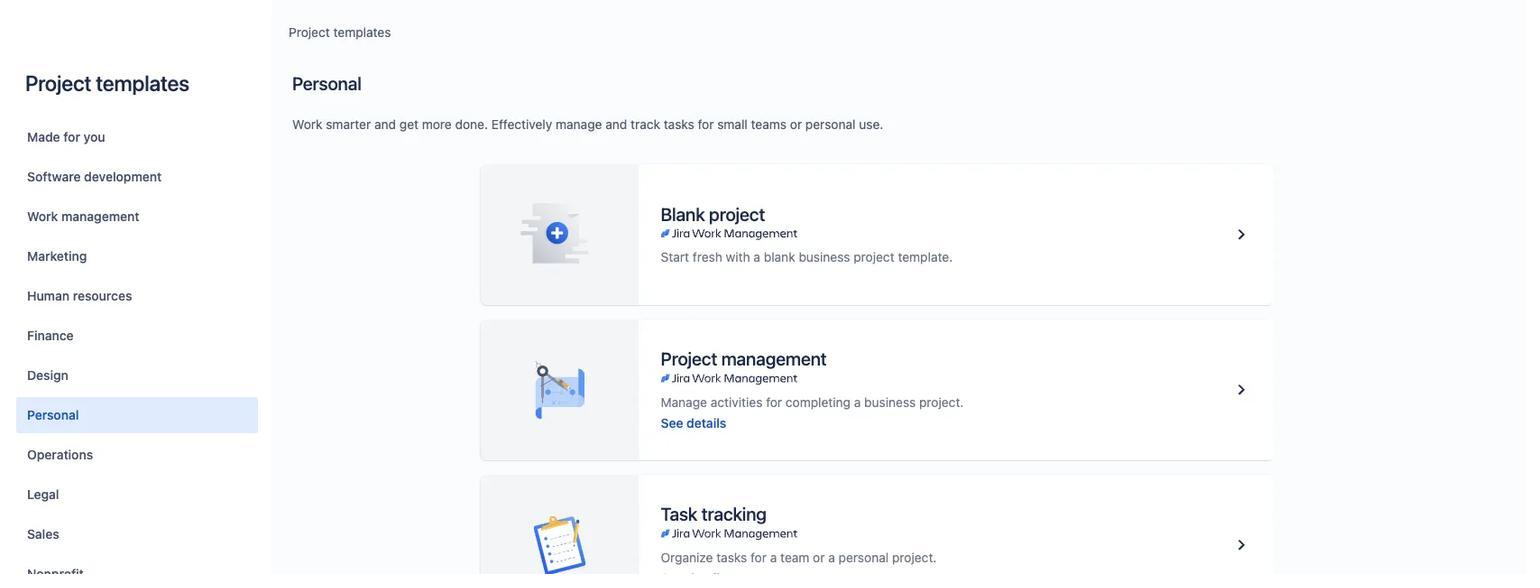 Task type: locate. For each thing, give the bounding box(es) containing it.
operations
[[27, 447, 93, 462]]

work inside button
[[27, 209, 58, 224]]

1 vertical spatial personal
[[27, 407, 79, 422]]

personal up smarter
[[292, 72, 362, 93]]

0 horizontal spatial project templates
[[25, 70, 189, 96]]

0 vertical spatial personal
[[292, 72, 362, 93]]

for inside button
[[63, 130, 80, 144]]

1 horizontal spatial tasks
[[717, 550, 748, 565]]

software development
[[27, 169, 162, 184]]

personal
[[806, 117, 856, 132], [839, 550, 889, 565]]

for left you
[[63, 130, 80, 144]]

0 vertical spatial management
[[61, 209, 139, 224]]

0 vertical spatial project templates
[[289, 25, 391, 40]]

manage activities for completing a business project.
[[661, 394, 964, 409]]

1 horizontal spatial or
[[813, 550, 825, 565]]

use.
[[859, 117, 884, 132]]

or right teams
[[790, 117, 802, 132]]

1 vertical spatial project
[[25, 70, 91, 96]]

manage
[[661, 394, 708, 409]]

1 horizontal spatial management
[[722, 348, 827, 369]]

1 and from the left
[[375, 117, 396, 132]]

blank
[[764, 250, 796, 264]]

tasks
[[664, 117, 695, 132], [717, 550, 748, 565]]

finance button
[[16, 318, 258, 354]]

1 vertical spatial project.
[[893, 550, 937, 565]]

1 vertical spatial project templates
[[25, 70, 189, 96]]

0 vertical spatial project.
[[920, 394, 964, 409]]

get
[[400, 117, 419, 132]]

small
[[718, 117, 748, 132]]

made
[[27, 130, 60, 144]]

1 vertical spatial management
[[722, 348, 827, 369]]

0 vertical spatial work
[[292, 117, 323, 132]]

0 horizontal spatial templates
[[96, 70, 189, 96]]

project.
[[920, 394, 964, 409], [893, 550, 937, 565]]

0 horizontal spatial management
[[61, 209, 139, 224]]

1 horizontal spatial project
[[854, 250, 895, 264]]

management
[[61, 209, 139, 224], [722, 348, 827, 369]]

1 vertical spatial work
[[27, 209, 58, 224]]

project up with
[[709, 203, 765, 224]]

0 vertical spatial personal
[[806, 117, 856, 132]]

see details button
[[661, 414, 727, 432]]

and left get
[[375, 117, 396, 132]]

software development button
[[16, 159, 258, 195]]

0 horizontal spatial or
[[790, 117, 802, 132]]

work left smarter
[[292, 117, 323, 132]]

project templates
[[289, 25, 391, 40], [25, 70, 189, 96]]

team
[[781, 550, 810, 565]]

blank project image
[[1231, 224, 1253, 245]]

effectively
[[492, 117, 553, 132]]

legal button
[[16, 477, 258, 513]]

0 vertical spatial tasks
[[664, 117, 695, 132]]

personal down design
[[27, 407, 79, 422]]

sales
[[27, 527, 59, 542]]

tasks down tracking
[[717, 550, 748, 565]]

1 vertical spatial business
[[865, 394, 916, 409]]

management down software development
[[61, 209, 139, 224]]

or
[[790, 117, 802, 132], [813, 550, 825, 565]]

project
[[289, 25, 330, 40], [25, 70, 91, 96], [661, 348, 718, 369]]

organize tasks for a team or a personal project.
[[661, 550, 937, 565]]

project templates link
[[289, 22, 391, 43]]

tracking
[[702, 503, 767, 524]]

development
[[84, 169, 162, 184]]

made for you
[[27, 130, 105, 144]]

0 horizontal spatial business
[[799, 250, 851, 264]]

1 vertical spatial templates
[[96, 70, 189, 96]]

for
[[698, 117, 714, 132], [63, 130, 80, 144], [766, 394, 783, 409], [751, 550, 767, 565]]

a right team
[[829, 550, 836, 565]]

2 vertical spatial project
[[661, 348, 718, 369]]

a
[[754, 250, 761, 264], [855, 394, 861, 409], [771, 550, 777, 565], [829, 550, 836, 565]]

2 and from the left
[[606, 117, 628, 132]]

0 horizontal spatial work
[[27, 209, 58, 224]]

fresh
[[693, 250, 723, 264]]

personal left use.
[[806, 117, 856, 132]]

personal right team
[[839, 550, 889, 565]]

project inside "link"
[[289, 25, 330, 40]]

tasks right track at the top
[[664, 117, 695, 132]]

software
[[27, 169, 81, 184]]

business
[[799, 250, 851, 264], [865, 394, 916, 409]]

work
[[292, 117, 323, 132], [27, 209, 58, 224]]

sales button
[[16, 516, 258, 552]]

completing
[[786, 394, 851, 409]]

blank project
[[661, 203, 765, 224]]

design button
[[16, 357, 258, 393]]

0 vertical spatial or
[[790, 117, 802, 132]]

1 horizontal spatial work
[[292, 117, 323, 132]]

personal
[[292, 72, 362, 93], [27, 407, 79, 422]]

1 horizontal spatial and
[[606, 117, 628, 132]]

you
[[84, 130, 105, 144]]

project
[[709, 203, 765, 224], [854, 250, 895, 264]]

project left template.
[[854, 250, 895, 264]]

1 vertical spatial project
[[854, 250, 895, 264]]

templates
[[334, 25, 391, 40], [96, 70, 189, 96]]

work down software
[[27, 209, 58, 224]]

0 horizontal spatial project
[[709, 203, 765, 224]]

for left small
[[698, 117, 714, 132]]

for left team
[[751, 550, 767, 565]]

teams
[[751, 117, 787, 132]]

0 vertical spatial business
[[799, 250, 851, 264]]

finance
[[27, 328, 74, 343]]

a left team
[[771, 550, 777, 565]]

or right team
[[813, 550, 825, 565]]

task
[[661, 503, 698, 524]]

a right with
[[754, 250, 761, 264]]

more
[[422, 117, 452, 132]]

management for work management
[[61, 209, 139, 224]]

jira work management image
[[661, 227, 798, 241], [661, 227, 798, 241], [661, 371, 798, 386], [661, 371, 798, 386], [661, 527, 798, 541], [661, 527, 798, 541]]

for right activities
[[766, 394, 783, 409]]

1 horizontal spatial business
[[865, 394, 916, 409]]

0 vertical spatial project
[[289, 25, 330, 40]]

management inside button
[[61, 209, 139, 224]]

project management
[[661, 348, 827, 369]]

1 horizontal spatial templates
[[334, 25, 391, 40]]

and
[[375, 117, 396, 132], [606, 117, 628, 132]]

business right completing
[[865, 394, 916, 409]]

0 vertical spatial templates
[[334, 25, 391, 40]]

track
[[631, 117, 661, 132]]

management up activities
[[722, 348, 827, 369]]

0 horizontal spatial and
[[375, 117, 396, 132]]

human
[[27, 288, 70, 303]]

0 horizontal spatial personal
[[27, 407, 79, 422]]

business right the blank
[[799, 250, 851, 264]]

1 horizontal spatial project
[[289, 25, 330, 40]]

2 horizontal spatial project
[[661, 348, 718, 369]]

and left track at the top
[[606, 117, 628, 132]]

work for work management
[[27, 209, 58, 224]]



Task type: vqa. For each thing, say whether or not it's contained in the screenshot.
leftmost Project templates
yes



Task type: describe. For each thing, give the bounding box(es) containing it.
personal button
[[16, 397, 258, 433]]

business for blank project
[[799, 250, 851, 264]]

0 horizontal spatial tasks
[[664, 117, 695, 132]]

work for work smarter and get more done. effectively manage and track tasks for small teams or personal use.
[[292, 117, 323, 132]]

start
[[661, 250, 690, 264]]

a right completing
[[855, 394, 861, 409]]

details
[[687, 415, 727, 430]]

with
[[726, 250, 751, 264]]

organize
[[661, 550, 713, 565]]

smarter
[[326, 117, 371, 132]]

manage
[[556, 117, 602, 132]]

project management image
[[1231, 379, 1253, 401]]

1 vertical spatial personal
[[839, 550, 889, 565]]

activities
[[711, 394, 763, 409]]

task tracking
[[661, 503, 767, 524]]

work smarter and get more done. effectively manage and track tasks for small teams or personal use.
[[292, 117, 884, 132]]

design
[[27, 368, 68, 383]]

made for you button
[[16, 119, 258, 155]]

see details
[[661, 415, 727, 430]]

start fresh with a blank business project template.
[[661, 250, 953, 264]]

human resources
[[27, 288, 132, 303]]

template.
[[898, 250, 953, 264]]

1 vertical spatial tasks
[[717, 550, 748, 565]]

marketing
[[27, 249, 87, 264]]

1 vertical spatial or
[[813, 550, 825, 565]]

task tracking image
[[1231, 534, 1253, 556]]

personal inside "button"
[[27, 407, 79, 422]]

operations button
[[16, 437, 258, 473]]

0 horizontal spatial project
[[25, 70, 91, 96]]

work management button
[[16, 199, 258, 235]]

management for project management
[[722, 348, 827, 369]]

marketing button
[[16, 238, 258, 274]]

templates inside project templates "link"
[[334, 25, 391, 40]]

work management
[[27, 209, 139, 224]]

1 horizontal spatial personal
[[292, 72, 362, 93]]

business for project management
[[865, 394, 916, 409]]

done.
[[455, 117, 488, 132]]

0 vertical spatial project
[[709, 203, 765, 224]]

human resources button
[[16, 278, 258, 314]]

1 horizontal spatial project templates
[[289, 25, 391, 40]]

blank
[[661, 203, 705, 224]]

see
[[661, 415, 684, 430]]

resources
[[73, 288, 132, 303]]

legal
[[27, 487, 59, 502]]



